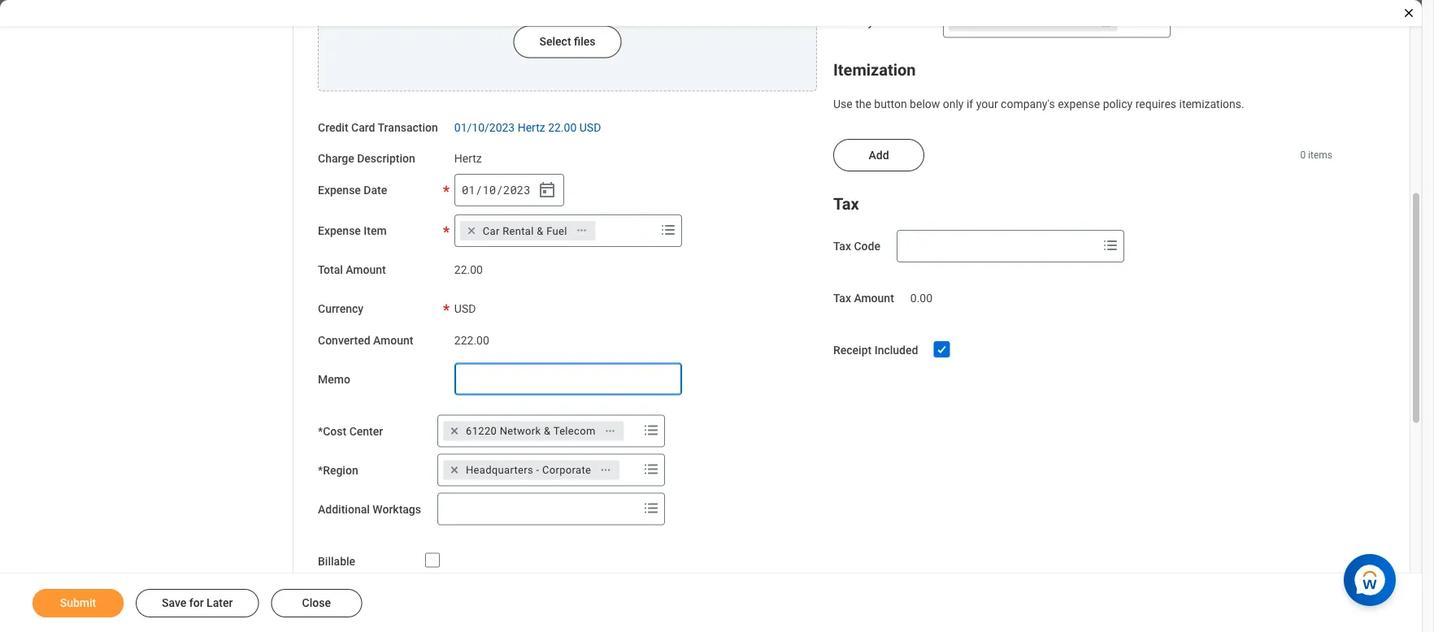 Task type: vqa. For each thing, say whether or not it's contained in the screenshot.
Car Rental & Fuel
yes



Task type: describe. For each thing, give the bounding box(es) containing it.
submit
[[60, 597, 96, 610]]

save
[[162, 597, 186, 610]]

61220 network & telecom element
[[466, 425, 596, 439]]

converted
[[318, 334, 371, 348]]

items
[[1309, 150, 1333, 161]]

ext link image
[[1098, 14, 1115, 30]]

worktags
[[373, 503, 421, 517]]

below
[[910, 97, 940, 111]]

61220 network & telecom, press delete to clear value. option
[[443, 422, 624, 442]]

close edit expense report image
[[1403, 7, 1416, 20]]

x small image for *cost center
[[447, 424, 463, 440]]

related actions image
[[605, 426, 616, 437]]

converted amount
[[318, 334, 413, 348]]

memo
[[318, 373, 350, 387]]

1 / from the left
[[476, 183, 482, 198]]

x small image for expense item
[[463, 223, 480, 239]]

add
[[869, 149, 889, 162]]

*region
[[318, 464, 358, 478]]

hertz inside the 01/10/2023 hertz 22.00 usd "link"
[[518, 121, 545, 134]]

united states of america
[[972, 16, 1095, 28]]

tax code
[[834, 240, 881, 254]]

code
[[854, 240, 881, 254]]

included
[[875, 344, 919, 358]]

save for later
[[162, 597, 233, 610]]

related actions image for *region
[[600, 465, 612, 476]]

222.00
[[454, 334, 489, 348]]

01/10/2023 hertz 22.00 usd
[[454, 121, 601, 134]]

itemization button
[[834, 61, 916, 80]]

item
[[364, 225, 387, 238]]

x small image for country
[[952, 14, 969, 30]]

expense date
[[318, 184, 387, 197]]

dialog containing itemization
[[0, 0, 1422, 633]]

01/10/2023
[[454, 121, 515, 134]]

prompts image for worktags
[[642, 499, 661, 519]]

1 vertical spatial hertz
[[454, 153, 482, 166]]

country
[[834, 15, 874, 29]]

save for later button
[[136, 590, 259, 618]]

01/10/2023 hertz 22.00 usd link
[[454, 118, 601, 134]]

prompts image for code
[[1101, 236, 1121, 256]]

10
[[483, 183, 496, 198]]

date
[[364, 184, 387, 197]]

amount for total amount
[[346, 264, 386, 277]]

& for center
[[544, 426, 551, 438]]

expense
[[1058, 97, 1100, 111]]

requires
[[1136, 97, 1177, 111]]

itemizations.
[[1180, 97, 1245, 111]]

amount for tax amount
[[854, 292, 894, 306]]

prompts image for *cost center
[[642, 421, 661, 441]]

expense item
[[318, 225, 387, 238]]

calendar image
[[537, 181, 557, 200]]

*cost
[[318, 425, 347, 439]]

-
[[536, 465, 540, 477]]

policy
[[1103, 97, 1133, 111]]

22.00 inside the 01/10/2023 hertz 22.00 usd "link"
[[548, 121, 577, 134]]

1 vertical spatial prompts image
[[642, 460, 661, 480]]

rental
[[503, 225, 534, 237]]

2023
[[503, 183, 531, 198]]

files
[[574, 35, 596, 49]]

car rental & fuel, press delete to clear value. option
[[460, 221, 596, 241]]

related actions image for expense item
[[576, 225, 588, 237]]

only
[[943, 97, 964, 111]]

*cost center
[[318, 425, 383, 439]]

fuel
[[547, 225, 567, 237]]

itemization
[[834, 61, 916, 80]]

use the button below only if your company's expense policy requires itemizations.
[[834, 97, 1245, 111]]

credit
[[318, 121, 349, 134]]

description
[[357, 153, 415, 166]]

check small image
[[932, 340, 952, 360]]

select files region
[[318, 0, 817, 92]]

america
[[1054, 16, 1095, 28]]

tax for tax amount
[[834, 292, 851, 306]]

corporate
[[542, 465, 591, 477]]



Task type: locate. For each thing, give the bounding box(es) containing it.
61220 network & telecom
[[466, 426, 596, 438]]

& right network
[[544, 426, 551, 438]]

charge
[[318, 153, 354, 166]]

select files button
[[514, 26, 622, 58]]

2 / from the left
[[496, 183, 503, 198]]

1 horizontal spatial /
[[496, 183, 503, 198]]

itemization group
[[834, 58, 1333, 112]]

the
[[856, 97, 872, 111]]

Additional Worktags field
[[438, 495, 638, 525]]

22.00
[[548, 121, 577, 134], [454, 264, 483, 277]]

car rental & fuel element
[[483, 224, 567, 239]]

expense date group
[[454, 174, 564, 207]]

1 horizontal spatial 22.00
[[548, 121, 577, 134]]

2 expense from the top
[[318, 225, 361, 238]]

of
[[1041, 16, 1051, 28]]

action bar region
[[0, 573, 1422, 633]]

expense left the item
[[318, 225, 361, 238]]

credit card transaction
[[318, 121, 438, 134]]

receipt included
[[834, 344, 919, 358]]

tax amount
[[834, 292, 894, 306]]

expense down charge
[[318, 184, 361, 197]]

0 vertical spatial prompts image
[[1148, 11, 1167, 31]]

related actions image right corporate
[[600, 465, 612, 476]]

prompts image for country
[[1148, 11, 1167, 31]]

usd
[[580, 121, 601, 134], [454, 302, 476, 316]]

2 vertical spatial prompts image
[[642, 421, 661, 441]]

tax
[[834, 195, 859, 214], [834, 240, 851, 254], [834, 292, 851, 306]]

01
[[462, 183, 476, 198]]

car
[[483, 225, 500, 237]]

united states of america, press delete to clear value, ctrl + enter opens in new window. option
[[949, 12, 1118, 32]]

2 vertical spatial prompts image
[[642, 499, 661, 519]]

tax group
[[834, 192, 1333, 263]]

1 vertical spatial 22.00
[[454, 264, 483, 277]]

2 tax from the top
[[834, 240, 851, 254]]

/
[[476, 183, 482, 198], [496, 183, 503, 198]]

currency
[[318, 303, 364, 316]]

1 vertical spatial usd
[[454, 302, 476, 316]]

0 vertical spatial 22.00
[[548, 121, 577, 134]]

related actions image right the fuel
[[576, 225, 588, 237]]

& inside the car rental & fuel element
[[537, 225, 544, 237]]

close button
[[271, 590, 362, 618]]

telecom
[[554, 426, 596, 438]]

1 horizontal spatial related actions image
[[600, 465, 612, 476]]

1 vertical spatial prompts image
[[659, 221, 678, 240]]

network
[[500, 426, 541, 438]]

x small image left 61220
[[447, 424, 463, 440]]

amount right the converted
[[373, 334, 413, 348]]

united
[[972, 16, 1004, 28]]

card
[[351, 121, 375, 134]]

1 horizontal spatial &
[[544, 426, 551, 438]]

0 vertical spatial amount
[[346, 264, 386, 277]]

if
[[967, 97, 974, 111]]

/ right 10
[[496, 183, 503, 198]]

1 horizontal spatial usd
[[580, 121, 601, 134]]

expense for expense item
[[318, 225, 361, 238]]

charge description
[[318, 153, 415, 166]]

prompts image for expense item
[[659, 221, 678, 240]]

0 horizontal spatial hertz
[[454, 153, 482, 166]]

prompts image inside tax 'group'
[[1101, 236, 1121, 256]]

expense
[[318, 184, 361, 197], [318, 225, 361, 238]]

related actions image
[[576, 225, 588, 237], [600, 465, 612, 476]]

1 vertical spatial expense
[[318, 225, 361, 238]]

headquarters - corporate
[[466, 465, 591, 477]]

dialog
[[0, 0, 1422, 633]]

use
[[834, 97, 853, 111]]

center
[[349, 425, 383, 439]]

your
[[976, 97, 998, 111]]

expense for expense date
[[318, 184, 361, 197]]

0 vertical spatial tax
[[834, 195, 859, 214]]

billable
[[318, 555, 355, 569]]

x small image left headquarters
[[447, 463, 463, 479]]

total amount
[[318, 264, 386, 277]]

amount right "total"
[[346, 264, 386, 277]]

tax up receipt
[[834, 292, 851, 306]]

Memo text field
[[454, 364, 682, 396]]

x small image inside headquarters - corporate, press delete to clear value. option
[[447, 463, 463, 479]]

01 / 10 / 2023
[[462, 183, 531, 198]]

1 tax from the top
[[834, 195, 859, 214]]

x small image inside car rental & fuel, press delete to clear value. option
[[463, 223, 480, 239]]

61220
[[466, 426, 497, 438]]

x small image left car on the left top of page
[[463, 223, 480, 239]]

tax left code
[[834, 240, 851, 254]]

0 vertical spatial related actions image
[[576, 225, 588, 237]]

& left the fuel
[[537, 225, 544, 237]]

& inside 61220 network & telecom element
[[544, 426, 551, 438]]

0 items
[[1301, 150, 1333, 161]]

company's
[[1001, 97, 1055, 111]]

1 vertical spatial tax
[[834, 240, 851, 254]]

0 horizontal spatial 22.00
[[454, 264, 483, 277]]

0 vertical spatial &
[[537, 225, 544, 237]]

total
[[318, 264, 343, 277]]

0 vertical spatial expense
[[318, 184, 361, 197]]

usd inside "link"
[[580, 121, 601, 134]]

tax for tax code
[[834, 240, 851, 254]]

0 horizontal spatial &
[[537, 225, 544, 237]]

22.00 down car on the left top of page
[[454, 264, 483, 277]]

additional worktags
[[318, 503, 421, 517]]

x small image for *region
[[447, 463, 463, 479]]

2 vertical spatial tax
[[834, 292, 851, 306]]

tax for tax
[[834, 195, 859, 214]]

submit button
[[33, 590, 124, 618]]

/ right 01
[[476, 183, 482, 198]]

later
[[207, 597, 233, 610]]

headquarters - corporate element
[[466, 464, 591, 478]]

hertz right 01/10/2023
[[518, 121, 545, 134]]

1 vertical spatial amount
[[854, 292, 894, 306]]

0.00
[[911, 292, 933, 306]]

2 vertical spatial amount
[[373, 334, 413, 348]]

1 vertical spatial &
[[544, 426, 551, 438]]

0 vertical spatial hertz
[[518, 121, 545, 134]]

amount
[[346, 264, 386, 277], [854, 292, 894, 306], [373, 334, 413, 348]]

prompts image
[[1148, 11, 1167, 31], [659, 221, 678, 240], [642, 421, 661, 441]]

charge description element
[[454, 143, 482, 167]]

x small image left united
[[952, 14, 969, 30]]

receipt
[[834, 344, 872, 358]]

states
[[1007, 16, 1038, 28]]

& for item
[[537, 225, 544, 237]]

22.00 up calendar icon
[[548, 121, 577, 134]]

related actions image inside car rental & fuel, press delete to clear value. option
[[576, 225, 588, 237]]

workday assistant region
[[1344, 548, 1403, 607]]

amount left the 0.00
[[854, 292, 894, 306]]

Tax Code field
[[898, 232, 1098, 261]]

amount for converted amount
[[373, 334, 413, 348]]

&
[[537, 225, 544, 237], [544, 426, 551, 438]]

hertz
[[518, 121, 545, 134], [454, 153, 482, 166]]

tax button
[[834, 195, 859, 214]]

3 tax from the top
[[834, 292, 851, 306]]

x small image
[[952, 14, 969, 30], [463, 223, 480, 239], [447, 424, 463, 440], [447, 463, 463, 479]]

0 vertical spatial usd
[[580, 121, 601, 134]]

car rental & fuel
[[483, 225, 567, 237]]

0
[[1301, 150, 1306, 161]]

select
[[540, 35, 571, 49]]

additional
[[318, 503, 370, 517]]

close
[[302, 597, 331, 610]]

add button
[[834, 139, 925, 172]]

x small image inside united states of america, press delete to clear value, ctrl + enter opens in new window. option
[[952, 14, 969, 30]]

0 horizontal spatial usd
[[454, 302, 476, 316]]

transaction
[[378, 121, 438, 134]]

1 horizontal spatial hertz
[[518, 121, 545, 134]]

0 vertical spatial prompts image
[[1101, 236, 1121, 256]]

button
[[875, 97, 907, 111]]

related actions image inside headquarters - corporate, press delete to clear value. option
[[600, 465, 612, 476]]

tax up tax code
[[834, 195, 859, 214]]

hertz up 01
[[454, 153, 482, 166]]

prompts image
[[1101, 236, 1121, 256], [642, 460, 661, 480], [642, 499, 661, 519]]

0 horizontal spatial related actions image
[[576, 225, 588, 237]]

0 horizontal spatial /
[[476, 183, 482, 198]]

select files
[[540, 35, 596, 49]]

1 expense from the top
[[318, 184, 361, 197]]

headquarters - corporate, press delete to clear value. option
[[443, 461, 620, 481]]

united states of america element
[[972, 14, 1095, 29]]

for
[[189, 597, 204, 610]]

headquarters
[[466, 465, 534, 477]]

1 vertical spatial related actions image
[[600, 465, 612, 476]]



